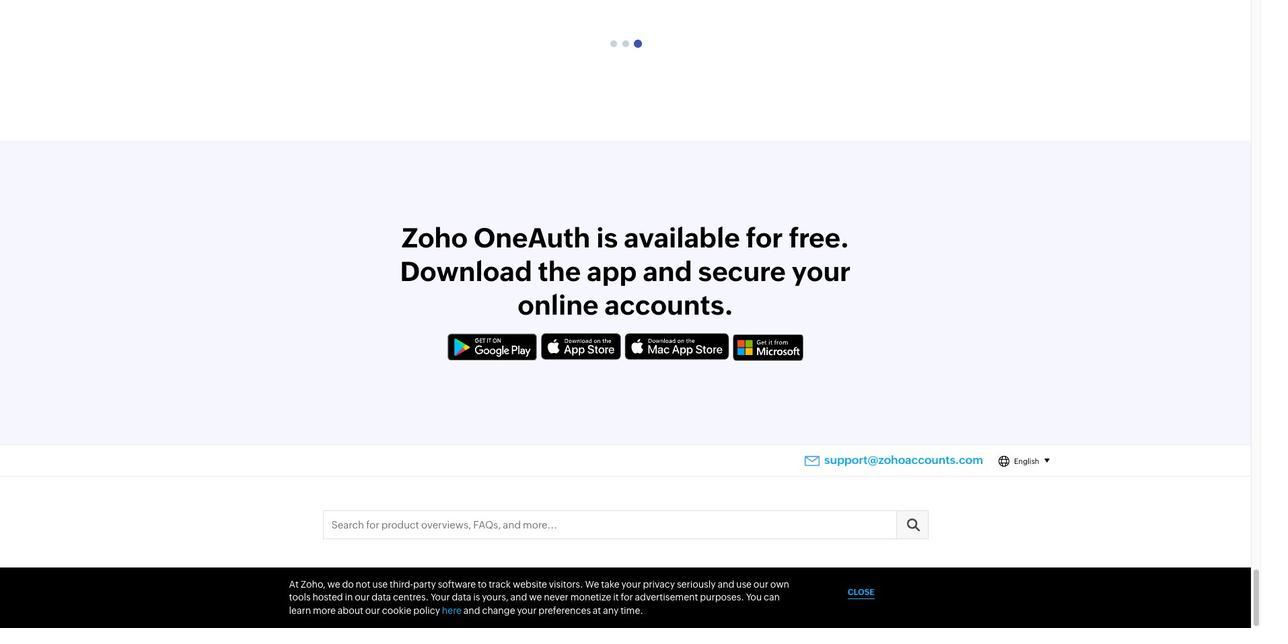 Task type: vqa. For each thing, say whether or not it's contained in the screenshot.
desk at the top left of page
no



Task type: locate. For each thing, give the bounding box(es) containing it.
anti-spam policy
[[572, 575, 630, 583]]

for inside zoho oneauth is available for free. download the app and secure your online accounts.
[[746, 223, 783, 254]]

tab list
[[403, 36, 848, 53]]

2 horizontal spatial zoho
[[560, 604, 578, 612]]

1 horizontal spatial is
[[596, 223, 618, 254]]

is
[[596, 223, 618, 254], [473, 593, 480, 603]]

time.
[[621, 606, 643, 617]]

here
[[442, 606, 462, 617]]

2 use from the left
[[736, 579, 752, 590]]

zoho down never
[[560, 604, 578, 612]]

it
[[613, 593, 619, 603]]

we up ©
[[529, 593, 542, 603]]

complaints
[[519, 575, 558, 583]]

1 horizontal spatial for
[[746, 223, 783, 254]]

0 vertical spatial your
[[792, 256, 851, 287]]

use
[[372, 579, 388, 590], [736, 579, 752, 590]]

seriously
[[677, 579, 716, 590]]

for up secure on the right top
[[746, 223, 783, 254]]

can
[[764, 593, 780, 603]]

visitors.
[[549, 579, 583, 590]]

your right "take"
[[622, 579, 641, 590]]

online
[[518, 290, 599, 321]]

use right "not"
[[372, 579, 388, 590]]

our
[[754, 579, 769, 590], [355, 593, 370, 603], [365, 606, 380, 617]]

party
[[413, 579, 436, 590]]

zoho
[[402, 223, 468, 254], [299, 575, 317, 583], [560, 604, 578, 612]]

0 horizontal spatial is
[[473, 593, 480, 603]]

0 horizontal spatial data
[[372, 593, 391, 603]]

1 horizontal spatial use
[[736, 579, 752, 590]]

0 horizontal spatial zoho
[[299, 575, 317, 583]]

compliance up close
[[859, 575, 901, 583]]

support@zohoaccounts.com
[[825, 454, 983, 467]]

is down to
[[473, 593, 480, 603]]

1 compliance from the left
[[450, 575, 492, 583]]

compliance up "yours,"
[[450, 575, 492, 583]]

download
[[400, 256, 532, 287]]

1 vertical spatial is
[[473, 593, 480, 603]]

policy
[[609, 575, 630, 583], [741, 575, 762, 583], [802, 575, 823, 583]]

is up app
[[596, 223, 618, 254]]

and
[[643, 256, 692, 287], [718, 579, 734, 590], [510, 593, 527, 603], [464, 606, 480, 617]]

0 vertical spatial zoho
[[402, 223, 468, 254]]

pvt.
[[623, 604, 636, 612]]

1 horizontal spatial we
[[529, 593, 542, 603]]

1 data from the left
[[372, 593, 391, 603]]

yours,
[[482, 593, 509, 603]]

data down software
[[452, 593, 471, 603]]

and up the accounts.
[[643, 256, 692, 287]]

1 horizontal spatial zoho
[[402, 223, 468, 254]]

contact
[[354, 575, 381, 583]]

1 horizontal spatial compliance
[[859, 575, 901, 583]]

spam
[[589, 575, 608, 583]]

1 horizontal spatial your
[[622, 579, 641, 590]]

policy up it
[[609, 575, 630, 583]]

1 horizontal spatial policy
[[741, 575, 762, 583]]

data
[[372, 593, 391, 603], [452, 593, 471, 603]]

policy up you
[[741, 575, 762, 583]]

anti-
[[572, 575, 589, 583]]

2 horizontal spatial your
[[792, 256, 851, 287]]

1 vertical spatial for
[[621, 593, 633, 603]]

policy right "cookie"
[[802, 575, 823, 583]]

our up you
[[754, 579, 769, 590]]

your
[[792, 256, 851, 287], [622, 579, 641, 590], [517, 606, 537, 617]]

1 horizontal spatial data
[[452, 593, 471, 603]]

own
[[771, 579, 790, 590]]

about
[[338, 606, 363, 617]]

0 horizontal spatial compliance
[[450, 575, 492, 583]]

zoho inside zoho oneauth is available for free. download the app and secure your online accounts.
[[402, 223, 468, 254]]

and up purposes.
[[718, 579, 734, 590]]

zoho for zoho home
[[299, 575, 317, 583]]

your left 2023,
[[517, 606, 537, 617]]

compliance
[[450, 575, 492, 583], [859, 575, 901, 583]]

preferences
[[539, 606, 591, 617]]

1 use from the left
[[372, 579, 388, 590]]

1 vertical spatial zoho
[[299, 575, 317, 583]]

zoho up download
[[402, 223, 468, 254]]

zoho home
[[299, 575, 339, 583]]

for
[[746, 223, 783, 254], [621, 593, 633, 603]]

0 horizontal spatial for
[[621, 593, 633, 603]]

for up the © 2023, zoho corporation pvt. ltd. all rights reserved.
[[621, 593, 633, 603]]

0 vertical spatial we
[[327, 579, 340, 590]]

of
[[667, 575, 674, 583]]

cookie policy
[[776, 575, 823, 583]]

0 horizontal spatial policy
[[609, 575, 630, 583]]

Search for product overviews, FAQs, and more... text field
[[323, 511, 928, 539]]

use up you
[[736, 579, 752, 590]]

3 policy from the left
[[802, 575, 823, 583]]

more
[[313, 606, 336, 617]]

2 horizontal spatial policy
[[802, 575, 823, 583]]

here link
[[442, 606, 462, 617]]

free.
[[789, 223, 849, 254]]

0 vertical spatial is
[[596, 223, 618, 254]]

2 policy from the left
[[741, 575, 762, 583]]

cookie
[[776, 575, 801, 583]]

your down the free.
[[792, 256, 851, 287]]

1 vertical spatial our
[[355, 593, 370, 603]]

centres.
[[393, 593, 429, 603]]

close
[[848, 588, 875, 598]]

1 vertical spatial your
[[622, 579, 641, 590]]

zoho right at
[[299, 575, 317, 583]]

we
[[585, 579, 599, 590]]

accounts.
[[605, 290, 733, 321]]

2 vertical spatial zoho
[[560, 604, 578, 612]]

not
[[356, 579, 371, 590]]

advertisement
[[635, 593, 698, 603]]

we left do
[[327, 579, 340, 590]]

we
[[327, 579, 340, 590], [529, 593, 542, 603]]

the
[[538, 256, 581, 287]]

0 vertical spatial for
[[746, 223, 783, 254]]

support@zohoaccounts.com link
[[804, 454, 983, 467]]

any
[[603, 606, 619, 617]]

0 horizontal spatial your
[[517, 606, 537, 617]]

zoho home link
[[299, 575, 339, 583]]

0 horizontal spatial use
[[372, 579, 388, 590]]

our right about
[[365, 606, 380, 617]]

our down "not"
[[355, 593, 370, 603]]

privacy
[[715, 575, 740, 583]]

data down us
[[372, 593, 391, 603]]

policy for privacy policy
[[741, 575, 762, 583]]

2 compliance from the left
[[859, 575, 901, 583]]



Task type: describe. For each thing, give the bounding box(es) containing it.
privacy
[[643, 579, 675, 590]]

privacy policy link
[[715, 575, 762, 583]]

and down website
[[510, 593, 527, 603]]

© 2023, zoho corporation pvt. ltd. all rights reserved.
[[531, 604, 720, 612]]

©
[[531, 604, 537, 612]]

purposes.
[[700, 593, 744, 603]]

1 vertical spatial we
[[529, 593, 542, 603]]

us
[[383, 575, 391, 583]]

you
[[746, 593, 762, 603]]

to
[[478, 579, 487, 590]]

for inside at zoho, we do not use third-party software to track website visitors. we take your privacy seriously and use our own tools hosted in our data centres. your data is yours, and we never monetize it for advertisement purposes. you can learn more about our cookie policy
[[621, 593, 633, 603]]

zoho for zoho oneauth is available for free. download the app and secure your online accounts.
[[402, 223, 468, 254]]

third-
[[390, 579, 413, 590]]

at
[[289, 579, 299, 590]]

never
[[544, 593, 569, 603]]

ipr complaints
[[506, 575, 558, 583]]

website
[[513, 579, 547, 590]]

compliance link
[[450, 575, 492, 583]]

1 policy from the left
[[609, 575, 630, 583]]

your inside zoho oneauth is available for free. download the app and secure your online accounts.
[[792, 256, 851, 287]]

2 data from the left
[[452, 593, 471, 603]]

take
[[601, 579, 620, 590]]

terms of service link
[[644, 575, 701, 583]]

service
[[675, 575, 701, 583]]

english
[[1014, 458, 1040, 466]]

security
[[406, 575, 434, 583]]

software
[[438, 579, 476, 590]]

your
[[431, 593, 450, 603]]

secure
[[698, 256, 786, 287]]

2 vertical spatial our
[[365, 606, 380, 617]]

2023,
[[539, 604, 558, 612]]

all
[[652, 604, 661, 612]]

gdpr compliance
[[837, 575, 901, 583]]

0 horizontal spatial we
[[327, 579, 340, 590]]

available
[[624, 223, 740, 254]]

corporation
[[579, 604, 621, 612]]

app
[[587, 256, 637, 287]]

contact us link
[[354, 575, 391, 583]]

is inside zoho oneauth is available for free. download the app and secure your online accounts.
[[596, 223, 618, 254]]

contact us
[[354, 575, 391, 583]]

gdpr
[[837, 575, 857, 583]]

do
[[342, 579, 354, 590]]

your inside at zoho, we do not use third-party software to track website visitors. we take your privacy seriously and use our own tools hosted in our data centres. your data is yours, and we never monetize it for advertisement purposes. you can learn more about our cookie policy
[[622, 579, 641, 590]]

cookie policy link
[[776, 575, 823, 583]]

is inside at zoho, we do not use third-party software to track website visitors. we take your privacy seriously and use our own tools hosted in our data centres. your data is yours, and we never monetize it for advertisement purposes. you can learn more about our cookie policy
[[473, 593, 480, 603]]

hosted
[[313, 593, 343, 603]]

monetize
[[571, 593, 611, 603]]

track
[[489, 579, 511, 590]]

oneauth
[[474, 223, 591, 254]]

2 vertical spatial your
[[517, 606, 537, 617]]

and inside zoho oneauth is available for free. download the app and secure your online accounts.
[[643, 256, 692, 287]]

home
[[318, 575, 339, 583]]

in
[[345, 593, 353, 603]]

change
[[482, 606, 515, 617]]

reserved.
[[686, 604, 720, 612]]

ipr
[[506, 575, 517, 583]]

privacy policy
[[715, 575, 762, 583]]

tools
[[289, 593, 311, 603]]

rights
[[663, 604, 685, 612]]

ipr complaints link
[[506, 575, 558, 583]]

at zoho, we do not use third-party software to track website visitors. we take your privacy seriously and use our own tools hosted in our data centres. your data is yours, and we never monetize it for advertisement purposes. you can learn more about our cookie policy
[[289, 579, 790, 617]]

anti-spam policy link
[[572, 575, 630, 583]]

here and change your preferences at any time.
[[442, 606, 643, 617]]

zoho oneauth is available for free. download the app and secure your online accounts.
[[400, 223, 851, 321]]

zoho,
[[301, 579, 325, 590]]

and right the here link
[[464, 606, 480, 617]]

at
[[593, 606, 601, 617]]

policy for cookie policy
[[802, 575, 823, 583]]

cookie
[[382, 606, 412, 617]]

policy
[[413, 606, 440, 617]]

terms
[[644, 575, 665, 583]]

security link
[[406, 575, 434, 583]]

gdpr compliance link
[[837, 575, 901, 583]]

ltd.
[[638, 604, 651, 612]]

terms of service
[[644, 575, 701, 583]]

0 vertical spatial our
[[754, 579, 769, 590]]

learn
[[289, 606, 311, 617]]



